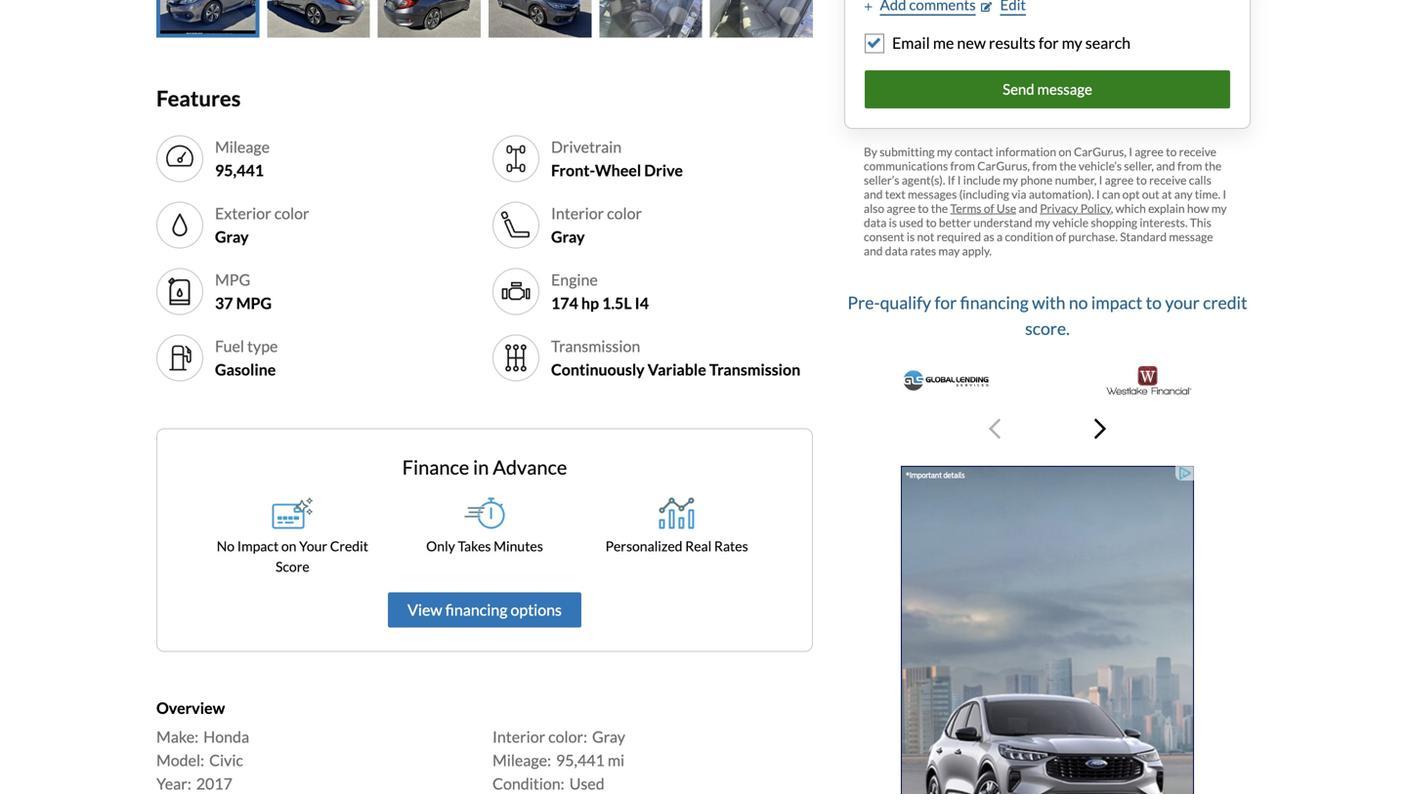 Task type: vqa. For each thing, say whether or not it's contained in the screenshot.
Exterior color Gray
yes



Task type: locate. For each thing, give the bounding box(es) containing it.
model:
[[156, 751, 204, 770]]

terms
[[950, 201, 982, 215]]

gray for exterior color
[[215, 227, 249, 246]]

for right the results
[[1039, 33, 1059, 52]]

0 vertical spatial data
[[864, 215, 887, 229]]

also
[[864, 201, 884, 215]]

gasoline
[[215, 360, 276, 379]]

is left used
[[889, 215, 897, 229]]

used
[[569, 775, 605, 794]]

95,441 up the used
[[556, 751, 605, 770]]

submitting
[[880, 144, 935, 159]]

terms of use link
[[950, 201, 1016, 215]]

1 vertical spatial 95,441
[[556, 751, 605, 770]]

of down privacy
[[1056, 229, 1066, 244]]

my left phone
[[1003, 173, 1018, 187]]

fuel type image
[[164, 343, 195, 374]]

interior color image
[[500, 210, 532, 241]]

1 horizontal spatial of
[[1056, 229, 1066, 244]]

variable
[[648, 360, 706, 379]]

of inside , which explain how my data is used to better understand my vehicle shopping interests. this consent is not required as a condition of purchase. standard message and data rates may apply.
[[1056, 229, 1066, 244]]

1 from from the left
[[950, 159, 975, 173]]

edit image
[[981, 2, 992, 11]]

gray
[[215, 227, 249, 246], [551, 227, 585, 246], [592, 728, 625, 747]]

gray down exterior
[[215, 227, 249, 246]]

pre-qualify for financing with no impact to your credit score. button
[[844, 281, 1251, 458]]

calls
[[1189, 173, 1212, 187]]

engine image
[[500, 276, 532, 307]]

time.
[[1195, 187, 1221, 201]]

1 horizontal spatial transmission
[[709, 360, 801, 379]]

to
[[1166, 144, 1177, 159], [1136, 173, 1147, 187], [918, 201, 929, 215], [926, 215, 937, 229], [1146, 292, 1162, 313]]

agree right also
[[887, 201, 916, 215]]

via
[[1012, 187, 1027, 201]]

number,
[[1055, 173, 1097, 187]]

0 vertical spatial message
[[1037, 80, 1092, 98]]

0 vertical spatial 95,441
[[215, 161, 264, 180]]

from up automation).
[[1032, 159, 1057, 173]]

your
[[1165, 292, 1200, 313]]

2 color from the left
[[607, 204, 642, 223]]

0 vertical spatial on
[[1059, 144, 1072, 159]]

mpg 37 mpg
[[215, 270, 272, 313]]

view vehicle photo 2 image
[[267, 0, 370, 38]]

send message
[[1003, 80, 1092, 98]]

0 vertical spatial for
[[1039, 33, 1059, 52]]

receive up explain
[[1149, 173, 1187, 187]]

1 vertical spatial transmission
[[709, 360, 801, 379]]

1 horizontal spatial 95,441
[[556, 751, 605, 770]]

to inside , which explain how my data is used to better understand my vehicle shopping interests. this consent is not required as a condition of purchase. standard message and data rates may apply.
[[926, 215, 937, 229]]

from up any
[[1178, 159, 1202, 173]]

exterior color image
[[164, 210, 195, 241]]

exterior color gray
[[215, 204, 309, 246]]

1 horizontal spatial on
[[1059, 144, 1072, 159]]

gray inside interior color gray
[[551, 227, 585, 246]]

mpg up 37
[[215, 270, 250, 289]]

1 vertical spatial financing
[[445, 601, 508, 620]]

transmission up continuously
[[551, 337, 640, 356]]

finance in advance
[[402, 456, 567, 479]]

to left your
[[1146, 292, 1162, 313]]

view vehicle photo 1 image
[[156, 0, 259, 38]]

vehicle
[[1053, 215, 1089, 229]]

out
[[1142, 187, 1160, 201]]

0 vertical spatial transmission
[[551, 337, 640, 356]]

color:
[[548, 728, 587, 747]]

interior color gray
[[551, 204, 642, 246]]

is left not
[[907, 229, 915, 244]]

cargurus, up number,
[[1074, 144, 1127, 159]]

interior up mileage:
[[493, 728, 545, 747]]

interior down the front-
[[551, 204, 604, 223]]

1 horizontal spatial financing
[[960, 292, 1029, 313]]

0 horizontal spatial on
[[281, 538, 297, 555]]

1 vertical spatial of
[[1056, 229, 1066, 244]]

2 horizontal spatial gray
[[592, 728, 625, 747]]

gray inside exterior color gray
[[215, 227, 249, 246]]

impact
[[1091, 292, 1143, 313]]

0 horizontal spatial from
[[950, 159, 975, 173]]

financing right view
[[445, 601, 508, 620]]

understand
[[974, 215, 1033, 229]]

seller's
[[864, 173, 900, 187]]

any
[[1174, 187, 1193, 201]]

1 horizontal spatial for
[[1039, 33, 1059, 52]]

color down wheel
[[607, 204, 642, 223]]

message right "send"
[[1037, 80, 1092, 98]]

0 horizontal spatial gray
[[215, 227, 249, 246]]

mpg right 37
[[236, 294, 272, 313]]

2 from from the left
[[1032, 159, 1057, 173]]

color for exterior color gray
[[274, 204, 309, 223]]

which
[[1116, 201, 1146, 215]]

1 vertical spatial agree
[[1105, 173, 1134, 187]]

2 horizontal spatial from
[[1178, 159, 1202, 173]]

0 horizontal spatial message
[[1037, 80, 1092, 98]]

1 vertical spatial on
[[281, 538, 297, 555]]

1 color from the left
[[274, 204, 309, 223]]

my left "vehicle"
[[1035, 215, 1050, 229]]

2017
[[196, 775, 232, 794]]

the up automation).
[[1059, 159, 1076, 173]]

and left the text
[[864, 187, 883, 201]]

0 horizontal spatial for
[[935, 292, 957, 313]]

transmission
[[551, 337, 640, 356], [709, 360, 801, 379]]

(including
[[959, 187, 1009, 201]]

1 horizontal spatial color
[[607, 204, 642, 223]]

on up score
[[281, 538, 297, 555]]

message inside , which explain how my data is used to better understand my vehicle shopping interests. this consent is not required as a condition of purchase. standard message and data rates may apply.
[[1169, 229, 1213, 244]]

cargurus,
[[1074, 144, 1127, 159], [977, 159, 1030, 173]]

pre-
[[848, 292, 880, 313]]

to right used
[[926, 215, 937, 229]]

messages
[[908, 187, 957, 201]]

for right qualify
[[935, 292, 957, 313]]

search
[[1086, 33, 1131, 52]]

0 horizontal spatial interior
[[493, 728, 545, 747]]

rates
[[910, 244, 936, 258]]

and
[[1156, 159, 1175, 173], [864, 187, 883, 201], [1019, 201, 1038, 215], [864, 244, 883, 258]]

drivetrain image
[[500, 143, 532, 174]]

used
[[899, 215, 924, 229]]

communications
[[864, 159, 948, 173]]

phone
[[1021, 173, 1053, 187]]

0 horizontal spatial is
[[889, 215, 897, 229]]

agree up , on the top right of the page
[[1105, 173, 1134, 187]]

1 horizontal spatial interior
[[551, 204, 604, 223]]

0 horizontal spatial of
[[984, 201, 994, 215]]

type
[[247, 337, 278, 356]]

gray up engine
[[551, 227, 585, 246]]

the up time.
[[1205, 159, 1222, 173]]

from up (including
[[950, 159, 975, 173]]

1 vertical spatial message
[[1169, 229, 1213, 244]]

overview
[[156, 699, 225, 718]]

financing left with at the right top
[[960, 292, 1029, 313]]

my up if at right
[[937, 144, 952, 159]]

on up number,
[[1059, 144, 1072, 159]]

your
[[299, 538, 327, 555]]

continuously
[[551, 360, 645, 379]]

0 horizontal spatial agree
[[887, 201, 916, 215]]

2 vertical spatial agree
[[887, 201, 916, 215]]

message down how
[[1169, 229, 1213, 244]]

tab list
[[156, 0, 813, 38]]

agent(s).
[[902, 173, 945, 187]]

1 vertical spatial receive
[[1149, 173, 1187, 187]]

1 horizontal spatial the
[[1059, 159, 1076, 173]]

to right seller,
[[1166, 144, 1177, 159]]

1 horizontal spatial gray
[[551, 227, 585, 246]]

in
[[473, 456, 489, 479]]

data left rates
[[885, 244, 908, 258]]

and down also
[[864, 244, 883, 258]]

view
[[408, 601, 442, 620]]

1 horizontal spatial message
[[1169, 229, 1213, 244]]

gray up mi
[[592, 728, 625, 747]]

mpg
[[215, 270, 250, 289], [236, 294, 272, 313]]

message inside send message button
[[1037, 80, 1092, 98]]

me
[[933, 33, 954, 52]]

color right exterior
[[274, 204, 309, 223]]

real
[[685, 538, 712, 555]]

pre-qualify for financing with no impact to your credit score.
[[848, 292, 1248, 339]]

transmission right 'variable'
[[709, 360, 801, 379]]

chevron left image
[[989, 417, 1001, 441]]

of left use
[[984, 201, 994, 215]]

1 vertical spatial for
[[935, 292, 957, 313]]

i left can
[[1096, 187, 1100, 201]]

color
[[274, 204, 309, 223], [607, 204, 642, 223]]

receive
[[1179, 144, 1217, 159], [1149, 173, 1187, 187]]

the left terms at the right of page
[[931, 201, 948, 215]]

financing inside the pre-qualify for financing with no impact to your credit score.
[[960, 292, 1029, 313]]

1 horizontal spatial from
[[1032, 159, 1057, 173]]

0 horizontal spatial financing
[[445, 601, 508, 620]]

0 horizontal spatial transmission
[[551, 337, 640, 356]]

interior inside interior color: gray mileage: 95,441 mi condition: used
[[493, 728, 545, 747]]

0 horizontal spatial color
[[274, 204, 309, 223]]

data down the text
[[864, 215, 887, 229]]

is
[[889, 215, 897, 229], [907, 229, 915, 244]]

95,441 down mileage
[[215, 161, 264, 180]]

color inside exterior color gray
[[274, 204, 309, 223]]

0 vertical spatial interior
[[551, 204, 604, 223]]

0 vertical spatial agree
[[1135, 144, 1164, 159]]

37
[[215, 294, 233, 313]]

1 horizontal spatial agree
[[1105, 173, 1134, 187]]

0 horizontal spatial 95,441
[[215, 161, 264, 180]]

by
[[864, 144, 877, 159]]

0 vertical spatial financing
[[960, 292, 1029, 313]]

1 vertical spatial interior
[[493, 728, 545, 747]]

i4
[[635, 294, 649, 313]]

agree up out
[[1135, 144, 1164, 159]]

on inside by submitting my contact information on cargurus, i agree to receive communications from cargurus, from the vehicle's seller, and from the seller's agent(s). if i include my phone number, i agree to receive calls and text messages (including via automation). i can opt out at any time. i also agree to the
[[1059, 144, 1072, 159]]

mileage 95,441
[[215, 137, 270, 180]]

view financing options
[[408, 601, 562, 620]]

no
[[217, 538, 235, 555]]

color inside interior color gray
[[607, 204, 642, 223]]

i right vehicle's
[[1129, 144, 1133, 159]]

cargurus, up via
[[977, 159, 1030, 173]]

receive up calls
[[1179, 144, 1217, 159]]

data
[[864, 215, 887, 229], [885, 244, 908, 258]]

interior inside interior color gray
[[551, 204, 604, 223]]

from
[[950, 159, 975, 173], [1032, 159, 1057, 173], [1178, 159, 1202, 173]]

vehicle's
[[1079, 159, 1122, 173]]

, which explain how my data is used to better understand my vehicle shopping interests. this consent is not required as a condition of purchase. standard message and data rates may apply.
[[864, 201, 1227, 258]]



Task type: describe. For each thing, give the bounding box(es) containing it.
text
[[885, 187, 906, 201]]

mi
[[608, 751, 625, 770]]

advertisement region
[[901, 466, 1194, 794]]

,
[[1111, 201, 1113, 215]]

automation).
[[1029, 187, 1094, 201]]

takes
[[458, 538, 491, 555]]

95,441 inside interior color: gray mileage: 95,441 mi condition: used
[[556, 751, 605, 770]]

advance
[[493, 456, 567, 479]]

email
[[892, 33, 930, 52]]

color for interior color gray
[[607, 204, 642, 223]]

may
[[939, 244, 960, 258]]

view vehicle photo 4 image
[[489, 0, 592, 38]]

options
[[511, 601, 562, 620]]

i right number,
[[1099, 173, 1103, 187]]

honda
[[203, 728, 249, 747]]

for inside the pre-qualify for financing with no impact to your credit score.
[[935, 292, 957, 313]]

no impact on your credit score
[[217, 538, 368, 575]]

drive
[[644, 161, 683, 180]]

fuel
[[215, 337, 244, 356]]

exterior
[[215, 204, 271, 223]]

shopping
[[1091, 215, 1138, 229]]

by submitting my contact information on cargurus, i agree to receive communications from cargurus, from the vehicle's seller, and from the seller's agent(s). if i include my phone number, i agree to receive calls and text messages (including via automation). i can opt out at any time. i also agree to the
[[864, 144, 1226, 215]]

front-
[[551, 161, 595, 180]]

make: honda model: civic year: 2017
[[156, 728, 249, 794]]

condition:
[[493, 775, 565, 794]]

174
[[551, 294, 578, 313]]

2 horizontal spatial the
[[1205, 159, 1222, 173]]

privacy policy link
[[1040, 201, 1111, 215]]

wheel
[[595, 161, 641, 180]]

i right time.
[[1223, 187, 1226, 201]]

0 vertical spatial of
[[984, 201, 994, 215]]

privacy
[[1040, 201, 1078, 215]]

drivetrain
[[551, 137, 622, 156]]

information
[[996, 144, 1056, 159]]

to inside the pre-qualify for financing with no impact to your credit score.
[[1146, 292, 1162, 313]]

plus image
[[865, 2, 872, 11]]

opt
[[1123, 187, 1140, 201]]

personalized real rates
[[606, 538, 748, 555]]

civic
[[209, 751, 243, 770]]

financing inside button
[[445, 601, 508, 620]]

gray inside interior color: gray mileage: 95,441 mi condition: used
[[592, 728, 625, 747]]

0 horizontal spatial cargurus,
[[977, 159, 1030, 173]]

0 horizontal spatial the
[[931, 201, 948, 215]]

1 vertical spatial mpg
[[236, 294, 272, 313]]

view vehicle photo 3 image
[[378, 0, 481, 38]]

1.5l
[[602, 294, 632, 313]]

mileage image
[[164, 143, 195, 174]]

results
[[989, 33, 1036, 52]]

hp
[[581, 294, 599, 313]]

interior color: gray mileage: 95,441 mi condition: used
[[493, 728, 625, 794]]

contact
[[955, 144, 993, 159]]

no
[[1069, 292, 1088, 313]]

0 vertical spatial mpg
[[215, 270, 250, 289]]

credit
[[330, 538, 368, 555]]

to left at
[[1136, 173, 1147, 187]]

only takes minutes
[[426, 538, 543, 555]]

transmission continuously variable transmission
[[551, 337, 801, 379]]

use
[[997, 201, 1016, 215]]

send
[[1003, 80, 1035, 98]]

mileage
[[215, 137, 270, 156]]

rates
[[714, 538, 748, 555]]

drivetrain front-wheel drive
[[551, 137, 683, 180]]

interests.
[[1140, 215, 1188, 229]]

interior for interior color gray
[[551, 204, 604, 223]]

qualify
[[880, 292, 931, 313]]

view vehicle photo 6 image
[[710, 0, 813, 38]]

i right if at right
[[957, 173, 961, 187]]

at
[[1162, 187, 1172, 201]]

1 horizontal spatial cargurus,
[[1074, 144, 1127, 159]]

features
[[156, 86, 241, 111]]

view vehicle photo 5 image
[[599, 0, 702, 38]]

personalized
[[606, 538, 683, 555]]

to down agent(s).
[[918, 201, 929, 215]]

engine 174 hp 1.5l i4
[[551, 270, 649, 313]]

mpg image
[[164, 276, 195, 307]]

better
[[939, 215, 971, 229]]

engine
[[551, 270, 598, 289]]

on inside no impact on your credit score
[[281, 538, 297, 555]]

make:
[[156, 728, 199, 747]]

gray for interior color
[[551, 227, 585, 246]]

my right how
[[1212, 201, 1227, 215]]

only
[[426, 538, 455, 555]]

with
[[1032, 292, 1066, 313]]

1 vertical spatial data
[[885, 244, 908, 258]]

95,441 inside mileage 95,441
[[215, 161, 264, 180]]

minutes
[[494, 538, 543, 555]]

chevron right image
[[1094, 417, 1106, 441]]

transmission image
[[500, 343, 532, 374]]

mileage:
[[493, 751, 551, 770]]

and right seller,
[[1156, 159, 1175, 173]]

explain
[[1148, 201, 1185, 215]]

2 horizontal spatial agree
[[1135, 144, 1164, 159]]

a
[[997, 229, 1003, 244]]

fuel type gasoline
[[215, 337, 278, 379]]

and right use
[[1019, 201, 1038, 215]]

my left 'search'
[[1062, 33, 1083, 52]]

0 vertical spatial receive
[[1179, 144, 1217, 159]]

this
[[1190, 215, 1212, 229]]

new
[[957, 33, 986, 52]]

standard
[[1120, 229, 1167, 244]]

terms of use and privacy policy
[[950, 201, 1111, 215]]

email me new results for my search
[[892, 33, 1131, 52]]

year:
[[156, 775, 191, 794]]

apply.
[[962, 244, 992, 258]]

interior for interior color: gray mileage: 95,441 mi condition: used
[[493, 728, 545, 747]]

if
[[948, 173, 955, 187]]

1 horizontal spatial is
[[907, 229, 915, 244]]

policy
[[1081, 201, 1111, 215]]

view financing options button
[[388, 593, 581, 628]]

finance
[[402, 456, 469, 479]]

include
[[963, 173, 1001, 187]]

3 from from the left
[[1178, 159, 1202, 173]]

and inside , which explain how my data is used to better understand my vehicle shopping interests. this consent is not required as a condition of purchase. standard message and data rates may apply.
[[864, 244, 883, 258]]

as
[[983, 229, 994, 244]]



